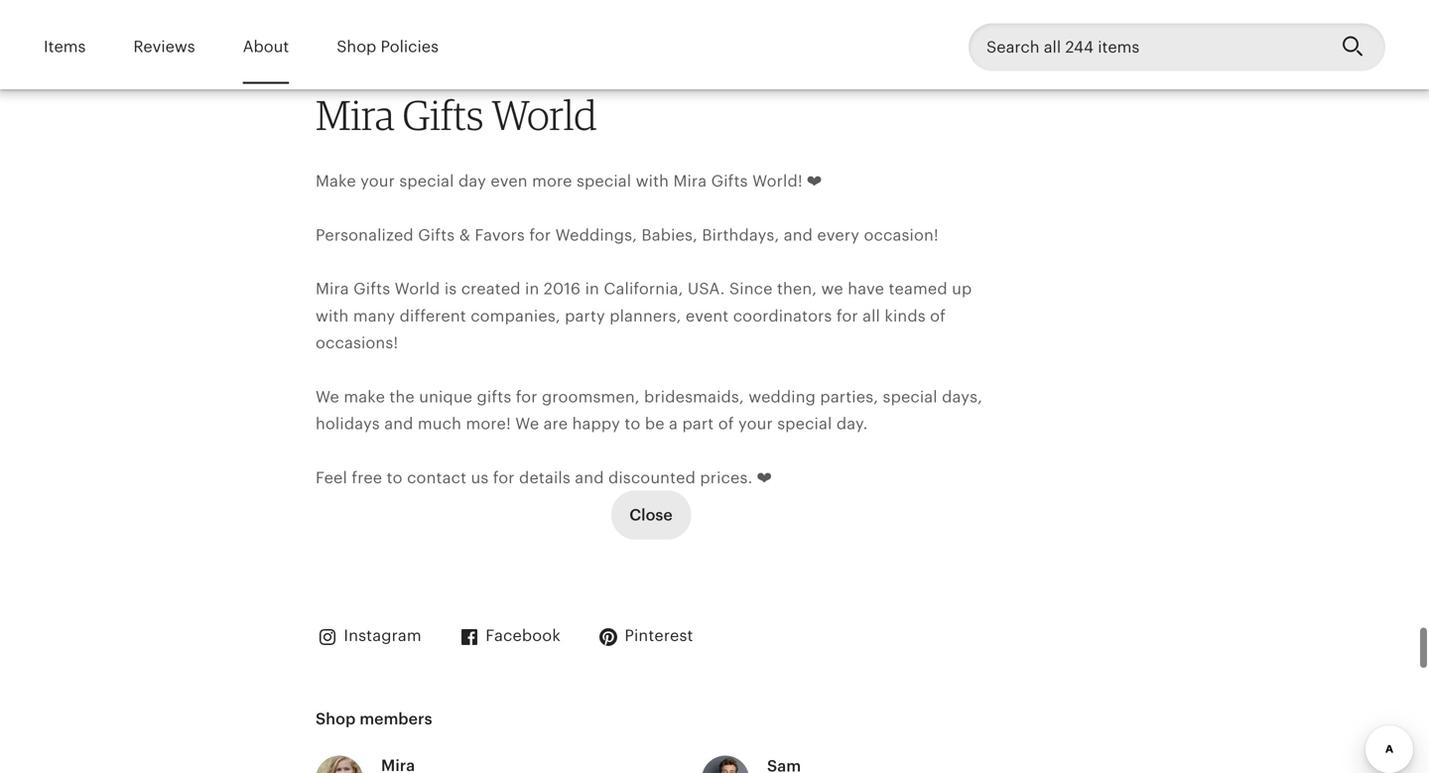 Task type: vqa. For each thing, say whether or not it's contained in the screenshot.
MEMBERS
yes



Task type: describe. For each thing, give the bounding box(es) containing it.
to inside we make the unique gifts for groomsmen, bridesmaids, wedding parties, special days, holidays and much more! we are happy to be a part of your special day.
[[625, 415, 641, 433]]

reviews link
[[133, 24, 195, 70]]

pinterest
[[625, 627, 694, 645]]

Search all 244 items text field
[[969, 23, 1326, 71]]

close
[[630, 507, 673, 524]]

for right us
[[493, 469, 515, 487]]

1 in from the left
[[525, 280, 540, 298]]

teamed
[[889, 280, 948, 298]]

items
[[44, 38, 86, 56]]

make your special day even more special with mira gifts world! ❤
[[316, 172, 822, 190]]

then,
[[777, 280, 817, 298]]

shop members
[[316, 710, 433, 728]]

2 in from the left
[[585, 280, 600, 298]]

created
[[461, 280, 521, 298]]

happy
[[573, 415, 621, 433]]

1 vertical spatial to
[[387, 469, 403, 487]]

special right more
[[577, 172, 632, 190]]

event
[[686, 307, 729, 325]]

discounted
[[609, 469, 696, 487]]

every
[[818, 226, 860, 244]]

mira for mira gifts world
[[316, 90, 395, 140]]

special left days,
[[883, 388, 938, 406]]

2 horizontal spatial and
[[784, 226, 813, 244]]

2 vertical spatial and
[[575, 469, 604, 487]]

your inside we make the unique gifts for groomsmen, bridesmaids, wedding parties, special days, holidays and much more! we are happy to be a part of your special day.
[[739, 415, 773, 433]]

2016
[[544, 280, 581, 298]]

special down wedding
[[778, 415, 832, 433]]

feel free to contact us for details and discounted prices. ❤
[[316, 469, 772, 487]]

pinterest link
[[597, 626, 694, 649]]

part
[[683, 415, 714, 433]]

is
[[445, 280, 457, 298]]

the
[[390, 388, 415, 406]]

companies,
[[471, 307, 561, 325]]

shop policies link
[[337, 24, 439, 70]]

items link
[[44, 24, 86, 70]]

personalized
[[316, 226, 414, 244]]

with inside mira gifts world is created in 2016 in california, usa. since then, we have teamed up with many different companies, party planners, event coordinators for all kinds of occasions!
[[316, 307, 349, 325]]

since
[[730, 280, 773, 298]]

birthdays,
[[702, 226, 780, 244]]

about
[[243, 38, 289, 56]]

wedding
[[749, 388, 816, 406]]

even
[[491, 172, 528, 190]]

world!
[[753, 172, 803, 190]]

bridesmaids,
[[644, 388, 744, 406]]

babies,
[[642, 226, 698, 244]]

facebook link
[[458, 626, 561, 649]]

shop for shop policies
[[337, 38, 377, 56]]

close button
[[612, 492, 691, 539]]

1 vertical spatial ❤
[[757, 469, 772, 487]]

shop for shop members
[[316, 710, 356, 728]]

&
[[459, 226, 471, 244]]

we make the unique gifts for groomsmen, bridesmaids, wedding parties, special days, holidays and much more! we are happy to be a part of your special day.
[[316, 388, 983, 433]]

california,
[[604, 280, 684, 298]]

personalized gifts & favors for weddings, babies, birthdays, and every occasion!
[[316, 226, 939, 244]]

mira gifts world
[[316, 90, 597, 140]]

usa.
[[688, 280, 725, 298]]

instagram link
[[316, 626, 422, 649]]

day
[[459, 172, 486, 190]]

a
[[669, 415, 678, 433]]

shop policies
[[337, 38, 439, 56]]

and inside we make the unique gifts for groomsmen, bridesmaids, wedding parties, special days, holidays and much more! we are happy to be a part of your special day.
[[384, 415, 414, 433]]

mira for mira gifts world is created in 2016 in california, usa. since then, we have teamed up with many different companies, party planners, event coordinators for all kinds of occasions!
[[316, 280, 349, 298]]

holidays
[[316, 415, 380, 433]]

up
[[952, 280, 972, 298]]

members
[[360, 710, 433, 728]]

contact
[[407, 469, 467, 487]]



Task type: locate. For each thing, give the bounding box(es) containing it.
1 horizontal spatial world
[[492, 90, 597, 140]]

to left be
[[625, 415, 641, 433]]

to
[[625, 415, 641, 433], [387, 469, 403, 487]]

gifts left world!
[[711, 172, 748, 190]]

about link
[[243, 24, 289, 70]]

for left all
[[837, 307, 859, 325]]

occasion!
[[864, 226, 939, 244]]

kinds
[[885, 307, 926, 325]]

make
[[344, 388, 385, 406]]

1 vertical spatial your
[[739, 415, 773, 433]]

1 horizontal spatial ❤
[[807, 172, 822, 190]]

0 vertical spatial with
[[636, 172, 669, 190]]

world for mira gifts world
[[492, 90, 597, 140]]

gifts for personalized gifts & favors for weddings, babies, birthdays, and every occasion!
[[418, 226, 455, 244]]

0 vertical spatial shop
[[337, 38, 377, 56]]

we up holidays
[[316, 388, 340, 406]]

prices.
[[700, 469, 753, 487]]

world inside mira gifts world is created in 2016 in california, usa. since then, we have teamed up with many different companies, party planners, event coordinators for all kinds of occasions!
[[395, 280, 440, 298]]

for inside we make the unique gifts for groomsmen, bridesmaids, wedding parties, special days, holidays and much more! we are happy to be a part of your special day.
[[516, 388, 538, 406]]

0 vertical spatial of
[[930, 307, 946, 325]]

1 vertical spatial shop
[[316, 710, 356, 728]]

0 vertical spatial your
[[361, 172, 395, 190]]

groomsmen,
[[542, 388, 640, 406]]

gifts up day
[[403, 90, 484, 140]]

and left every
[[784, 226, 813, 244]]

we left are
[[516, 415, 539, 433]]

many
[[353, 307, 395, 325]]

1 vertical spatial we
[[516, 415, 539, 433]]

favors
[[475, 226, 525, 244]]

mira
[[316, 90, 395, 140], [674, 172, 707, 190], [316, 280, 349, 298]]

special
[[400, 172, 454, 190], [577, 172, 632, 190], [883, 388, 938, 406], [778, 415, 832, 433]]

and down the
[[384, 415, 414, 433]]

more
[[532, 172, 572, 190]]

0 horizontal spatial world
[[395, 280, 440, 298]]

facebook
[[486, 627, 561, 645]]

1 vertical spatial mira
[[674, 172, 707, 190]]

1 horizontal spatial and
[[575, 469, 604, 487]]

mira gifts world is created in 2016 in california, usa. since then, we have teamed up with many different companies, party planners, event coordinators for all kinds of occasions!
[[316, 280, 972, 352]]

of inside we make the unique gifts for groomsmen, bridesmaids, wedding parties, special days, holidays and much more! we are happy to be a part of your special day.
[[719, 415, 734, 433]]

0 horizontal spatial to
[[387, 469, 403, 487]]

special left day
[[400, 172, 454, 190]]

0 horizontal spatial of
[[719, 415, 734, 433]]

for
[[530, 226, 551, 244], [837, 307, 859, 325], [516, 388, 538, 406], [493, 469, 515, 487]]

0 horizontal spatial with
[[316, 307, 349, 325]]

1 horizontal spatial in
[[585, 280, 600, 298]]

with
[[636, 172, 669, 190], [316, 307, 349, 325]]

0 horizontal spatial and
[[384, 415, 414, 433]]

we
[[316, 388, 340, 406], [516, 415, 539, 433]]

0 vertical spatial to
[[625, 415, 641, 433]]

0 vertical spatial mira
[[316, 90, 395, 140]]

free
[[352, 469, 382, 487]]

us
[[471, 469, 489, 487]]

for right gifts
[[516, 388, 538, 406]]

in left 2016
[[525, 280, 540, 298]]

with up babies,
[[636, 172, 669, 190]]

all
[[863, 307, 881, 325]]

planners,
[[610, 307, 682, 325]]

different
[[400, 307, 466, 325]]

occasions!
[[316, 334, 398, 352]]

parties,
[[821, 388, 879, 406]]

0 horizontal spatial we
[[316, 388, 340, 406]]

gifts
[[477, 388, 512, 406]]

1 vertical spatial world
[[395, 280, 440, 298]]

gifts
[[403, 90, 484, 140], [711, 172, 748, 190], [418, 226, 455, 244], [354, 280, 390, 298]]

1 horizontal spatial of
[[930, 307, 946, 325]]

0 vertical spatial world
[[492, 90, 597, 140]]

days,
[[942, 388, 983, 406]]

1 horizontal spatial your
[[739, 415, 773, 433]]

your right make
[[361, 172, 395, 190]]

details
[[519, 469, 571, 487]]

of
[[930, 307, 946, 325], [719, 415, 734, 433]]

of right kinds
[[930, 307, 946, 325]]

and right details
[[575, 469, 604, 487]]

policies
[[381, 38, 439, 56]]

gifts left the &
[[418, 226, 455, 244]]

in
[[525, 280, 540, 298], [585, 280, 600, 298]]

more!
[[466, 415, 511, 433]]

0 vertical spatial and
[[784, 226, 813, 244]]

have
[[848, 280, 885, 298]]

be
[[645, 415, 665, 433]]

1 horizontal spatial to
[[625, 415, 641, 433]]

world for mira gifts world is created in 2016 in california, usa. since then, we have teamed up with many different companies, party planners, event coordinators for all kinds of occasions!
[[395, 280, 440, 298]]

world
[[492, 90, 597, 140], [395, 280, 440, 298]]

for inside mira gifts world is created in 2016 in california, usa. since then, we have teamed up with many different companies, party planners, event coordinators for all kinds of occasions!
[[837, 307, 859, 325]]

reviews
[[133, 38, 195, 56]]

1 horizontal spatial we
[[516, 415, 539, 433]]

make
[[316, 172, 356, 190]]

coordinators
[[733, 307, 832, 325]]

❤ right world!
[[807, 172, 822, 190]]

day.
[[837, 415, 868, 433]]

with up occasions!
[[316, 307, 349, 325]]

0 horizontal spatial ❤
[[757, 469, 772, 487]]

in up party
[[585, 280, 600, 298]]

0 vertical spatial we
[[316, 388, 340, 406]]

1 horizontal spatial with
[[636, 172, 669, 190]]

your
[[361, 172, 395, 190], [739, 415, 773, 433]]

1 vertical spatial with
[[316, 307, 349, 325]]

weddings,
[[556, 226, 637, 244]]

mira up make
[[316, 90, 395, 140]]

0 horizontal spatial your
[[361, 172, 395, 190]]

mira up babies,
[[674, 172, 707, 190]]

❤ right prices.
[[757, 469, 772, 487]]

gifts up the many
[[354, 280, 390, 298]]

gifts inside mira gifts world is created in 2016 in california, usa. since then, we have teamed up with many different companies, party planners, event coordinators for all kinds of occasions!
[[354, 280, 390, 298]]

mira up occasions!
[[316, 280, 349, 298]]

party
[[565, 307, 605, 325]]

world up different
[[395, 280, 440, 298]]

shop left policies
[[337, 38, 377, 56]]

and
[[784, 226, 813, 244], [384, 415, 414, 433], [575, 469, 604, 487]]

we
[[822, 280, 844, 298]]

world up more
[[492, 90, 597, 140]]

❤
[[807, 172, 822, 190], [757, 469, 772, 487]]

are
[[544, 415, 568, 433]]

shop left members
[[316, 710, 356, 728]]

mira inside mira gifts world is created in 2016 in california, usa. since then, we have teamed up with many different companies, party planners, event coordinators for all kinds of occasions!
[[316, 280, 349, 298]]

instagram
[[344, 627, 422, 645]]

of inside mira gifts world is created in 2016 in california, usa. since then, we have teamed up with many different companies, party planners, event coordinators for all kinds of occasions!
[[930, 307, 946, 325]]

shop
[[337, 38, 377, 56], [316, 710, 356, 728]]

gifts for mira gifts world
[[403, 90, 484, 140]]

2 vertical spatial mira
[[316, 280, 349, 298]]

of right part
[[719, 415, 734, 433]]

much
[[418, 415, 462, 433]]

to right free
[[387, 469, 403, 487]]

0 horizontal spatial in
[[525, 280, 540, 298]]

0 vertical spatial ❤
[[807, 172, 822, 190]]

unique
[[419, 388, 473, 406]]

gifts for mira gifts world is created in 2016 in california, usa. since then, we have teamed up with many different companies, party planners, event coordinators for all kinds of occasions!
[[354, 280, 390, 298]]

your down wedding
[[739, 415, 773, 433]]

feel
[[316, 469, 347, 487]]

1 vertical spatial of
[[719, 415, 734, 433]]

for right favors
[[530, 226, 551, 244]]

1 vertical spatial and
[[384, 415, 414, 433]]



